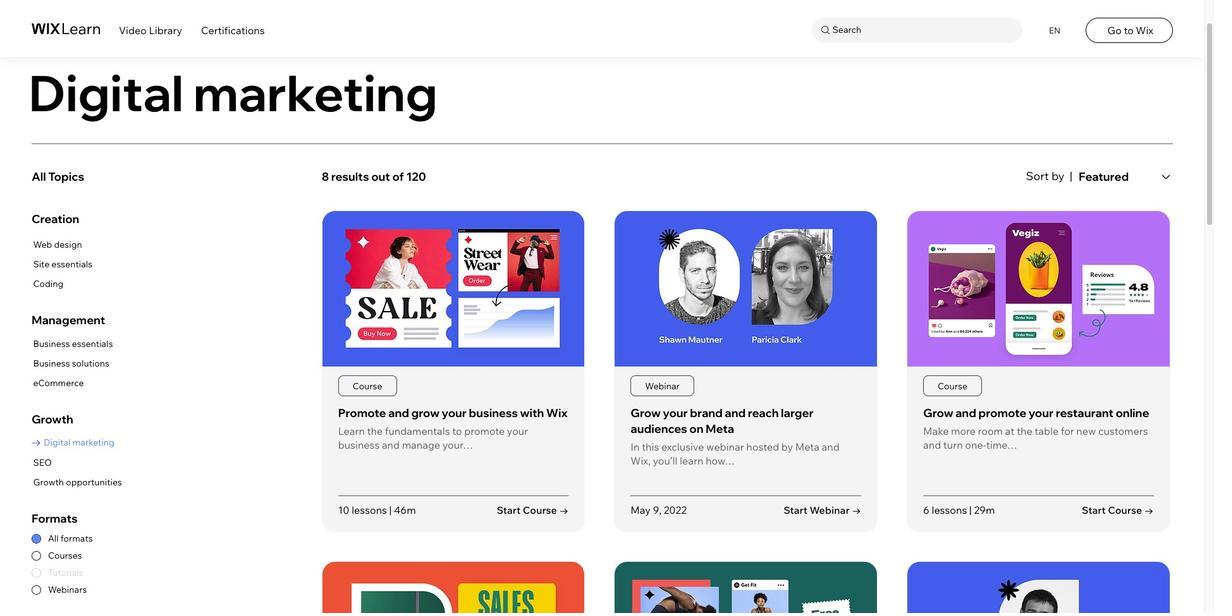 Task type: locate. For each thing, give the bounding box(es) containing it.
1 horizontal spatial start course → button
[[1082, 504, 1154, 518]]

out
[[371, 170, 390, 184]]

business inside button
[[33, 338, 70, 350]]

1 lessons from the left
[[352, 504, 387, 516]]

1 business from the top
[[33, 338, 70, 350]]

1 horizontal spatial lessons
[[932, 504, 967, 516]]

digital marketing up seo list item
[[44, 437, 114, 449]]

0 horizontal spatial start course →
[[497, 504, 569, 517]]

| inside grow and promote your restaurant online list item
[[970, 504, 972, 516]]

1 vertical spatial marketing
[[73, 437, 114, 449]]

list containing digital marketing
[[32, 435, 122, 491]]

business essentials
[[33, 338, 113, 350]]

2 grow from the left
[[924, 406, 954, 420]]

business solutions list item
[[32, 356, 113, 372]]

list item
[[322, 562, 585, 614], [614, 562, 878, 614], [907, 562, 1171, 614]]

grow up make
[[924, 406, 954, 420]]

0 vertical spatial growth
[[32, 412, 73, 427]]

manage
[[402, 439, 440, 452]]

0 vertical spatial essentials
[[51, 259, 92, 270]]

start for reach
[[784, 504, 808, 517]]

1 horizontal spatial grow
[[924, 406, 954, 420]]

wix right go
[[1136, 24, 1154, 36]]

start for restaurant
[[1082, 504, 1106, 517]]

turn
[[944, 439, 963, 452]]

start course → button inside grow and promote your restaurant online list item
[[1082, 504, 1154, 518]]

seo button
[[32, 455, 122, 471]]

1 vertical spatial business
[[33, 358, 70, 369]]

0 horizontal spatial start
[[497, 504, 521, 517]]

this
[[642, 441, 659, 454]]

site essentials button
[[32, 257, 92, 273]]

2 business from the top
[[33, 358, 70, 369]]

grow for audiences
[[631, 406, 661, 420]]

table
[[1035, 425, 1059, 438]]

1 horizontal spatial webinar
[[810, 504, 850, 517]]

1 vertical spatial all
[[48, 534, 59, 545]]

grow
[[631, 406, 661, 420], [924, 406, 954, 420]]

grow and promote your restaurant online list item
[[907, 211, 1171, 532]]

2 start course → from the left
[[1082, 504, 1154, 517]]

1 horizontal spatial list item
[[614, 562, 878, 614]]

meta right by
[[796, 441, 820, 454]]

growth opportunities list item
[[32, 475, 122, 491]]

all inside formats 'group'
[[48, 534, 59, 545]]

1 horizontal spatial business
[[469, 406, 518, 420]]

| right "sort"
[[1070, 169, 1073, 183]]

new
[[1077, 425, 1096, 438]]

2 → from the left
[[852, 504, 862, 517]]

0 vertical spatial promote
[[979, 406, 1027, 420]]

1 vertical spatial to
[[452, 425, 462, 438]]

business for business essentials
[[33, 338, 70, 350]]

growth inside button
[[33, 477, 64, 488]]

1 horizontal spatial start
[[784, 504, 808, 517]]

en
[[1049, 25, 1061, 35]]

| inside the promote and grow your business with wix list item
[[389, 504, 392, 516]]

0 horizontal spatial lessons
[[352, 504, 387, 516]]

two black and white headshots inset on a blue background: shawn mautner, focused expression, paricia clark, smiling. image
[[615, 211, 877, 367]]

a product page displays red, wireless headphones, with five star reviews. next to that, a graph shows increasing sales. image
[[322, 562, 585, 614]]

1 horizontal spatial all
[[48, 534, 59, 545]]

0 horizontal spatial to
[[452, 425, 462, 438]]

your up audiences
[[663, 406, 688, 420]]

your
[[442, 406, 467, 420], [663, 406, 688, 420], [1029, 406, 1054, 420], [507, 425, 528, 438]]

0 vertical spatial business
[[33, 338, 70, 350]]

essentials up solutions
[[72, 338, 113, 350]]

business solutions
[[33, 358, 109, 369]]

your inside grow and promote your restaurant online make more room at the table for new customers and turn one-time…
[[1029, 406, 1054, 420]]

audiences
[[631, 422, 687, 436]]

2 horizontal spatial →
[[1145, 504, 1154, 517]]

webinar
[[707, 441, 744, 454]]

46m
[[394, 504, 416, 516]]

start course → for with
[[497, 504, 569, 517]]

2 start from the left
[[784, 504, 808, 517]]

2 horizontal spatial list item
[[907, 562, 1171, 614]]

all inside button
[[32, 170, 46, 184]]

start course → inside the promote and grow your business with wix list item
[[497, 504, 569, 517]]

business up ecommerce
[[33, 358, 70, 369]]

grow inside grow and promote your restaurant online make more room at the table for new customers and turn one-time…
[[924, 406, 954, 420]]

larger
[[781, 406, 814, 420]]

| for wix
[[389, 504, 392, 516]]

en button
[[1042, 17, 1067, 43]]

marketing
[[193, 62, 438, 124], [73, 437, 114, 449]]

your…
[[443, 439, 473, 452]]

all left topics
[[32, 170, 46, 184]]

1 vertical spatial webinar
[[810, 504, 850, 517]]

0 horizontal spatial list item
[[322, 562, 585, 614]]

filters navigation
[[32, 163, 303, 596]]

3 list item from the left
[[907, 562, 1171, 614]]

0 vertical spatial to
[[1124, 24, 1134, 36]]

start course → button for online
[[1082, 504, 1154, 518]]

6
[[924, 504, 930, 516]]

essentials inside button
[[72, 338, 113, 350]]

to right go
[[1124, 24, 1134, 36]]

0 horizontal spatial the
[[367, 425, 383, 438]]

list containing promote and grow your business with wix
[[322, 211, 1173, 614]]

start course → for online
[[1082, 504, 1154, 517]]

essentials inside button
[[51, 259, 92, 270]]

business essentials list item
[[32, 336, 113, 352]]

webinar inside start webinar → "button"
[[810, 504, 850, 517]]

growth down seo
[[33, 477, 64, 488]]

0 horizontal spatial |
[[389, 504, 392, 516]]

1 horizontal spatial →
[[852, 504, 862, 517]]

1 horizontal spatial promote
[[979, 406, 1027, 420]]

1 horizontal spatial marketing
[[193, 62, 438, 124]]

1 vertical spatial digital marketing
[[44, 437, 114, 449]]

grow and promote your restaurant online link
[[924, 406, 1150, 420]]

0 vertical spatial all
[[32, 170, 46, 184]]

→ for promote and grow your business with wix
[[559, 504, 569, 517]]

wix right with at the left bottom of page
[[546, 406, 568, 420]]

0 vertical spatial marketing
[[193, 62, 438, 124]]

0 horizontal spatial promote
[[464, 425, 505, 438]]

wix,
[[631, 455, 651, 468]]

1 start course → from the left
[[497, 504, 569, 517]]

3 start from the left
[[1082, 504, 1106, 517]]

0 horizontal spatial →
[[559, 504, 569, 517]]

9,
[[653, 504, 662, 516]]

list
[[322, 211, 1173, 614], [32, 237, 92, 292], [32, 336, 113, 392], [32, 435, 122, 491]]

a black and white headshot inset on a blue background: yoav cohen with a playful grin. image
[[908, 562, 1170, 614]]

2 lessons from the left
[[932, 504, 967, 516]]

list for growth
[[32, 435, 122, 491]]

promote
[[338, 406, 386, 420]]

in
[[631, 441, 640, 454]]

digital marketing inside button
[[44, 437, 114, 449]]

the down promote
[[367, 425, 383, 438]]

growth for growth
[[32, 412, 73, 427]]

→ inside "button"
[[852, 504, 862, 517]]

essentials down design
[[51, 259, 92, 270]]

your inside grow your brand and reach larger audiences on meta in this exclusive webinar hosted by meta and wix, you'll learn how…
[[663, 406, 688, 420]]

you'll
[[653, 455, 678, 468]]

grow up audiences
[[631, 406, 661, 420]]

all down formats
[[48, 534, 59, 545]]

→
[[559, 504, 569, 517], [852, 504, 862, 517], [1145, 504, 1154, 517]]

lessons inside the promote and grow your business with wix list item
[[352, 504, 387, 516]]

coding button
[[32, 277, 92, 292]]

start inside "button"
[[784, 504, 808, 517]]

list containing web design
[[32, 237, 92, 292]]

0 horizontal spatial start course → button
[[497, 504, 569, 518]]

promote up at
[[979, 406, 1027, 420]]

essentials
[[51, 259, 92, 270], [72, 338, 113, 350]]

start for business
[[497, 504, 521, 517]]

list containing business essentials
[[32, 336, 113, 392]]

design
[[54, 239, 82, 250]]

| left 29m
[[970, 504, 972, 516]]

start course →
[[497, 504, 569, 517], [1082, 504, 1154, 517]]

start course → button
[[497, 504, 569, 518], [1082, 504, 1154, 518]]

0 horizontal spatial wix
[[546, 406, 568, 420]]

menu bar
[[0, 0, 1205, 57]]

the right at
[[1017, 425, 1033, 438]]

1 → from the left
[[559, 504, 569, 517]]

business inside button
[[33, 358, 70, 369]]

0 horizontal spatial business
[[338, 439, 380, 452]]

wix
[[1136, 24, 1154, 36], [546, 406, 568, 420]]

business
[[33, 338, 70, 350], [33, 358, 70, 369]]

0 vertical spatial business
[[469, 406, 518, 420]]

1 the from the left
[[367, 425, 383, 438]]

library
[[70, 35, 118, 50]]

business down learn on the left
[[338, 439, 380, 452]]

→ inside the promote and grow your business with wix list item
[[559, 504, 569, 517]]

menu bar containing video library
[[0, 0, 1205, 57]]

web
[[33, 239, 52, 250]]

1 vertical spatial growth
[[33, 477, 64, 488]]

business
[[469, 406, 518, 420], [338, 439, 380, 452]]

three images on a green background show social media advertisements leading to a fitness class coupon: "free first class". image
[[615, 562, 877, 614]]

1 vertical spatial meta
[[796, 441, 820, 454]]

start course → button for with
[[497, 504, 569, 518]]

2 horizontal spatial start
[[1082, 504, 1106, 517]]

start inside the promote and grow your business with wix list item
[[497, 504, 521, 517]]

2 the from the left
[[1017, 425, 1033, 438]]

0 horizontal spatial grow
[[631, 406, 661, 420]]

1 list item from the left
[[322, 562, 585, 614]]

promote and grow your business with wix link
[[338, 406, 568, 420]]

web design
[[33, 239, 82, 250]]

grow for make
[[924, 406, 954, 420]]

reach
[[748, 406, 779, 420]]

1 vertical spatial promote
[[464, 425, 505, 438]]

0 horizontal spatial webinar
[[645, 381, 680, 392]]

1 horizontal spatial |
[[970, 504, 972, 516]]

learn
[[680, 455, 704, 468]]

10
[[338, 504, 350, 516]]

1 vertical spatial wix
[[546, 406, 568, 420]]

1 vertical spatial digital
[[44, 437, 71, 449]]

1 horizontal spatial start course →
[[1082, 504, 1154, 517]]

your right grow
[[442, 406, 467, 420]]

1 start course → button from the left
[[497, 504, 569, 518]]

coding list item
[[32, 277, 92, 292]]

business left with at the left bottom of page
[[469, 406, 518, 420]]

| left 46m
[[389, 504, 392, 516]]

formats
[[61, 534, 93, 545]]

site
[[33, 259, 49, 270]]

digital marketing
[[28, 62, 438, 124], [44, 437, 114, 449]]

ecommerce button
[[32, 376, 113, 392]]

webinar
[[645, 381, 680, 392], [810, 504, 850, 517]]

1 grow from the left
[[631, 406, 661, 420]]

1 start from the left
[[497, 504, 521, 517]]

web design button
[[32, 237, 92, 253]]

growth up digital marketing list item
[[32, 412, 73, 427]]

your up table
[[1029, 406, 1054, 420]]

0 horizontal spatial all
[[32, 170, 46, 184]]

course
[[353, 381, 382, 392], [938, 381, 968, 392], [523, 504, 557, 517], [1108, 504, 1143, 517]]

meta up webinar
[[706, 422, 734, 436]]

lessons right 6 at the bottom of the page
[[932, 504, 967, 516]]

digital marketing down 'certifications'
[[28, 62, 438, 124]]

→ inside grow and promote your restaurant online list item
[[1145, 504, 1154, 517]]

the inside promote and grow your business with wix learn the fundamentals to promote your business and manage your…
[[367, 425, 383, 438]]

start inside grow and promote your restaurant online list item
[[1082, 504, 1106, 517]]

digital
[[28, 62, 184, 124], [44, 437, 71, 449]]

business up business solutions at the bottom left of the page
[[33, 338, 70, 350]]

1 horizontal spatial the
[[1017, 425, 1033, 438]]

1 vertical spatial business
[[338, 439, 380, 452]]

start course → button inside the promote and grow your business with wix list item
[[497, 504, 569, 518]]

video
[[32, 35, 68, 50]]

1 vertical spatial essentials
[[72, 338, 113, 350]]

marketing inside button
[[73, 437, 114, 449]]

2 start course → button from the left
[[1082, 504, 1154, 518]]

business for business solutions
[[33, 358, 70, 369]]

0 horizontal spatial marketing
[[73, 437, 114, 449]]

promote up your… in the bottom of the page
[[464, 425, 505, 438]]

digital down library
[[28, 62, 184, 124]]

results
[[331, 170, 369, 184]]

0 vertical spatial digital marketing
[[28, 62, 438, 124]]

grow inside grow your brand and reach larger audiences on meta in this exclusive webinar hosted by meta and wix, you'll learn how…
[[631, 406, 661, 420]]

grow your brand and reach larger audiences on meta list item
[[614, 211, 878, 532]]

1 horizontal spatial wix
[[1136, 24, 1154, 36]]

start course → inside grow and promote your restaurant online list item
[[1082, 504, 1154, 517]]

lessons right 10
[[352, 504, 387, 516]]

0 vertical spatial webinar
[[645, 381, 680, 392]]

to up your… in the bottom of the page
[[452, 425, 462, 438]]

digital up seo
[[44, 437, 71, 449]]

3 → from the left
[[1145, 504, 1154, 517]]

0 horizontal spatial meta
[[706, 422, 734, 436]]

one-
[[965, 439, 987, 452]]

grow
[[411, 406, 440, 420]]

list inside filtered results region
[[322, 211, 1173, 614]]

lessons inside grow and promote your restaurant online list item
[[932, 504, 967, 516]]



Task type: vqa. For each thing, say whether or not it's contained in the screenshot.
rightmost hub
no



Task type: describe. For each thing, give the bounding box(es) containing it.
all topics
[[32, 170, 84, 184]]

for
[[1061, 425, 1075, 438]]

business essentials button
[[32, 336, 113, 352]]

digital marketing button
[[32, 435, 122, 451]]

promote inside promote and grow your business with wix learn the fundamentals to promote your business and manage your…
[[464, 425, 505, 438]]

at
[[1005, 425, 1015, 438]]

essentials for site essentials
[[51, 259, 92, 270]]

promote and grow your business with wix learn the fundamentals to promote your business and manage your…
[[338, 406, 568, 452]]

list for creation
[[32, 237, 92, 292]]

all for all formats
[[48, 534, 59, 545]]

on a lilac background, a social post of a bag of garlic, a mobile ordering page for a store called "vegiz", and a screenshot of a review aggregator, showing 4.8 stars. image
[[908, 211, 1170, 367]]

room
[[978, 425, 1003, 438]]

2 horizontal spatial |
[[1070, 169, 1073, 183]]

and down the fundamentals
[[382, 439, 400, 452]]

lessons for promote
[[352, 504, 387, 516]]

hosted
[[747, 441, 779, 454]]

creation
[[32, 212, 79, 226]]

Search text field
[[830, 22, 1019, 38]]

fundamentals
[[385, 425, 450, 438]]

filtered results region
[[322, 163, 1183, 614]]

and up more
[[956, 406, 977, 420]]

8
[[322, 170, 329, 184]]

customers
[[1099, 425, 1148, 438]]

lessons for grow
[[932, 504, 967, 516]]

growth opportunities button
[[32, 475, 122, 491]]

ecommerce
[[33, 378, 84, 389]]

make
[[924, 425, 949, 438]]

management
[[32, 313, 105, 328]]

0 vertical spatial wix
[[1136, 24, 1154, 36]]

1 horizontal spatial to
[[1124, 24, 1134, 36]]

learn
[[338, 425, 365, 438]]

0 vertical spatial digital
[[28, 62, 184, 124]]

the inside grow and promote your restaurant online make more room at the table for new customers and turn one-time…
[[1017, 425, 1033, 438]]

digital marketing list item
[[32, 435, 122, 451]]

two product pages from an online streetwear store with buy now and order buttons with a graph that shows increasing sales. image
[[322, 211, 585, 367]]

of
[[392, 170, 404, 184]]

to inside promote and grow your business with wix learn the fundamentals to promote your business and manage your…
[[452, 425, 462, 438]]

courses
[[48, 551, 82, 562]]

2 list item from the left
[[614, 562, 878, 614]]

and left reach
[[725, 406, 746, 420]]

how…
[[706, 455, 735, 468]]

start webinar → button
[[784, 504, 862, 518]]

with
[[520, 406, 544, 420]]

and down make
[[924, 439, 941, 452]]

video library
[[119, 24, 182, 36]]

| for make
[[970, 504, 972, 516]]

all topics button
[[32, 163, 303, 192]]

promote inside grow and promote your restaurant online make more room at the table for new customers and turn one-time…
[[979, 406, 1027, 420]]

wix inside promote and grow your business with wix learn the fundamentals to promote your business and manage your…
[[546, 406, 568, 420]]

growth for growth opportunities
[[33, 477, 64, 488]]

restaurant
[[1056, 406, 1114, 420]]

video library link
[[119, 24, 182, 36]]

library
[[149, 24, 182, 36]]

all for all topics
[[32, 170, 46, 184]]

web design list item
[[32, 237, 92, 253]]

essentials for business essentials
[[72, 338, 113, 350]]

exclusive
[[662, 441, 704, 454]]

webinars
[[48, 585, 87, 596]]

list for management
[[32, 336, 113, 392]]

seo
[[33, 457, 52, 468]]

more
[[951, 425, 976, 438]]

on
[[690, 422, 704, 436]]

may 9, 2022
[[631, 504, 687, 516]]

site essentials list item
[[32, 257, 92, 273]]

all formats
[[48, 534, 93, 545]]

may
[[631, 504, 651, 516]]

grow and promote your restaurant online make more room at the table for new customers and turn one-time…
[[924, 406, 1150, 452]]

digital inside button
[[44, 437, 71, 449]]

6 lessons | 29m
[[924, 504, 995, 516]]

1 horizontal spatial meta
[[796, 441, 820, 454]]

grow your brand and reach larger audiences on meta in this exclusive webinar hosted by meta and wix, you'll learn how…
[[631, 406, 840, 468]]

coding
[[33, 278, 63, 290]]

120
[[406, 170, 426, 184]]

certifications
[[201, 24, 265, 36]]

→ for grow and promote your restaurant online
[[1145, 504, 1154, 517]]

go to wix link
[[1086, 17, 1173, 43]]

site essentials
[[33, 259, 92, 270]]

10 lessons | 46m
[[338, 504, 416, 516]]

time…
[[987, 439, 1018, 452]]

opportunities
[[66, 477, 122, 488]]

formats group
[[32, 511, 303, 596]]

2022
[[664, 504, 687, 516]]

go to wix
[[1108, 24, 1154, 36]]

29m
[[974, 504, 995, 516]]

your down with at the left bottom of page
[[507, 425, 528, 438]]

ecommerce list item
[[32, 376, 113, 392]]

→ for grow your brand and reach larger audiences on meta
[[852, 504, 862, 517]]

business solutions button
[[32, 356, 113, 372]]

go
[[1108, 24, 1122, 36]]

sort by  |
[[1026, 169, 1073, 183]]

video
[[119, 24, 147, 36]]

and up the fundamentals
[[388, 406, 409, 420]]

seo list item
[[32, 455, 122, 471]]

solutions
[[72, 358, 109, 369]]

formats
[[32, 511, 78, 526]]

grow your brand and reach larger audiences on meta link
[[631, 406, 814, 436]]

growth opportunities
[[33, 477, 122, 488]]

topics
[[48, 170, 84, 184]]

and right by
[[822, 441, 840, 454]]

certifications link
[[201, 24, 265, 36]]

sort
[[1026, 169, 1049, 183]]

online
[[1116, 406, 1150, 420]]

8 results out of 120
[[322, 170, 426, 184]]

promote and grow your business with wix list item
[[322, 211, 585, 532]]

tutorials
[[48, 568, 83, 579]]

by
[[782, 441, 793, 454]]

brand
[[690, 406, 723, 420]]

0 vertical spatial meta
[[706, 422, 734, 436]]



